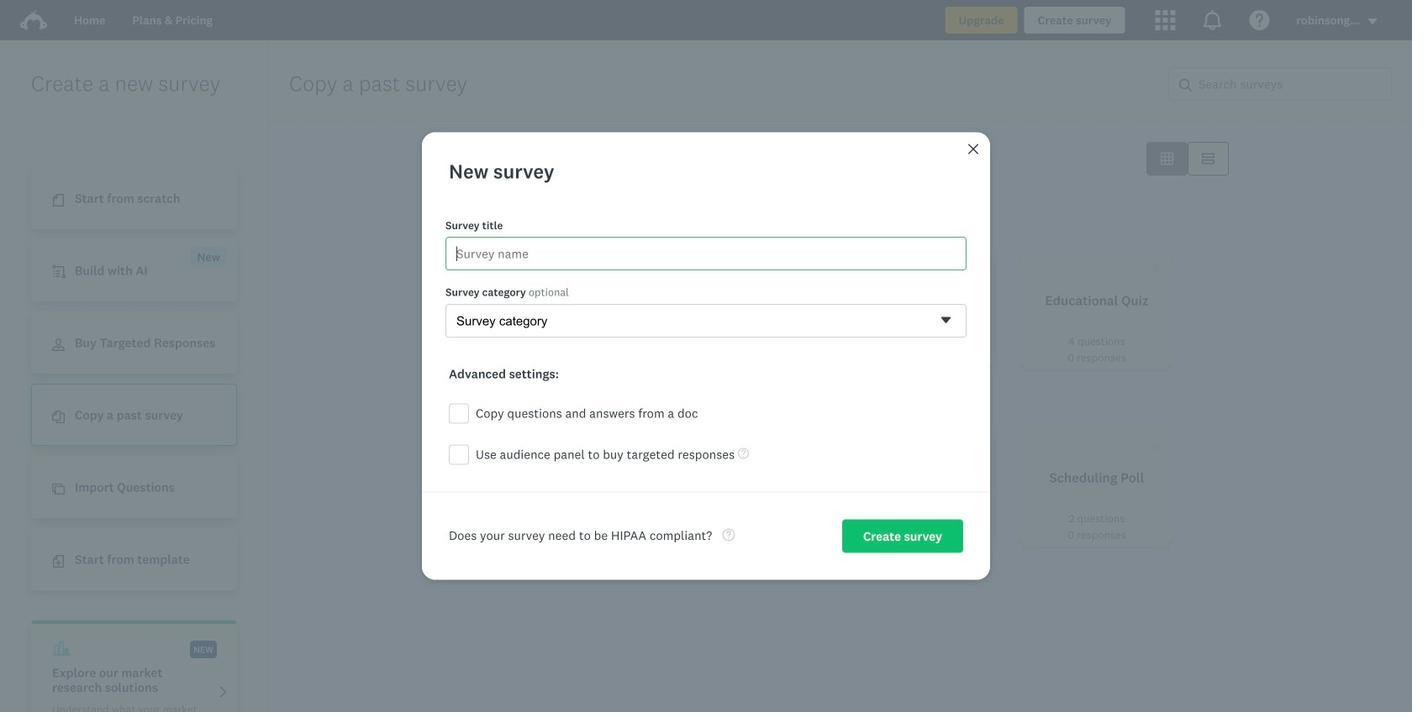 Task type: vqa. For each thing, say whether or not it's contained in the screenshot.
Response count icon to the left
no



Task type: describe. For each thing, give the bounding box(es) containing it.
Search surveys field
[[1192, 68, 1391, 100]]

documentclone image
[[52, 411, 65, 424]]

search image
[[1180, 79, 1192, 92]]

clone image
[[52, 484, 65, 496]]

starfilled image
[[615, 262, 627, 275]]

documentplus image
[[52, 556, 65, 569]]

notification center icon image
[[1203, 10, 1223, 30]]

chevronright image
[[217, 687, 230, 699]]

1 brand logo image from the top
[[20, 7, 47, 34]]

document image
[[52, 194, 65, 207]]

textboxmultiple image
[[1202, 153, 1215, 165]]



Task type: locate. For each thing, give the bounding box(es) containing it.
brand logo image
[[20, 7, 47, 34], [20, 10, 47, 30]]

products icon image
[[1155, 10, 1176, 30], [1155, 10, 1176, 30]]

close image
[[967, 143, 980, 156]]

help image
[[738, 448, 749, 459]]

help image
[[722, 529, 735, 542]]

close image
[[969, 144, 979, 154]]

grid image
[[1161, 153, 1174, 165]]

starfilled image
[[793, 262, 805, 275], [1149, 262, 1162, 275], [615, 440, 627, 452], [1149, 440, 1162, 452]]

help icon image
[[1250, 10, 1270, 30]]

dropdown arrow icon image
[[1367, 16, 1379, 27], [1368, 18, 1377, 24]]

user image
[[52, 339, 65, 352]]

dialog
[[422, 132, 990, 581]]

Survey name field
[[446, 237, 967, 271]]

2 brand logo image from the top
[[20, 10, 47, 30]]



